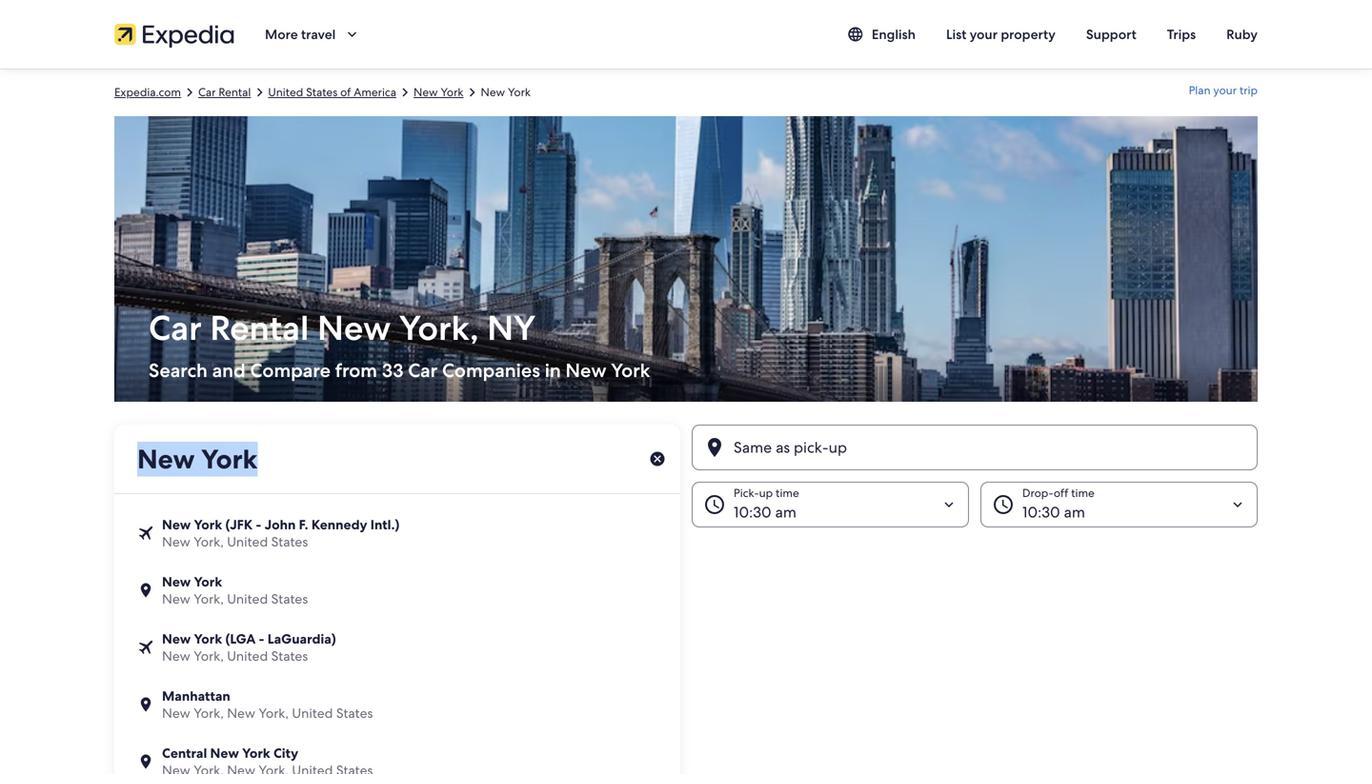 Task type: vqa. For each thing, say whether or not it's contained in the screenshot.


Task type: describe. For each thing, give the bounding box(es) containing it.
rental for car rental new york, ny search and compare from 33 car companies in new york
[[210, 306, 309, 351]]

small image for new york (jfk - john f. kennedy intl.)
[[137, 525, 154, 542]]

york inside car rental new york, ny search and compare from 33 car companies in new york
[[611, 358, 650, 383]]

car rental
[[198, 85, 251, 100]]

required
[[219, 566, 263, 581]]

new down i have a discount code
[[162, 631, 191, 648]]

membership
[[139, 566, 206, 581]]

states inside new york new york, united states
[[271, 591, 308, 608]]

york, inside new york (jfk - john f. kennedy intl.) new york, united states
[[194, 534, 224, 551]]

english
[[872, 26, 916, 43]]

laguardia)
[[268, 631, 336, 648]]

1
[[186, 503, 191, 523]]

companies
[[442, 358, 540, 383]]

york, inside new york (lga - laguardia) new york, united states
[[194, 648, 224, 665]]

new york (jfk - john f. kennedy intl.) new york, united states
[[162, 517, 400, 551]]

new right new york link
[[481, 85, 505, 100]]

york, inside car rental new york, ny search and compare from 33 car companies in new york
[[399, 306, 479, 351]]

new up from
[[317, 306, 391, 351]]

new right central
[[210, 745, 239, 763]]

small image for new york (lga - laguardia)
[[137, 640, 154, 657]]

intl.)
[[371, 517, 400, 534]]

Where are you picking up your car? text field
[[114, 425, 681, 494]]

new york button
[[114, 425, 681, 471]]

york, inside new york new york, united states
[[194, 591, 224, 608]]

i have a discount code link
[[114, 600, 1258, 623]]

city
[[274, 745, 298, 763]]

and inside "include aarp member rates membership is required and verified at pick-up."
[[266, 566, 286, 581]]

united inside new york (jfk - john f. kennedy intl.) new york, united states
[[227, 534, 268, 551]]

search
[[149, 358, 208, 383]]

trip
[[1240, 83, 1258, 98]]

include
[[139, 547, 184, 564]]

york inside new york dropdown button
[[192, 446, 223, 466]]

your for plan
[[1214, 83, 1237, 98]]

english button
[[832, 17, 931, 51]]

more travel button
[[250, 17, 376, 51]]

states inside new york (lga - laguardia) new york, united states
[[271, 648, 308, 665]]

new york for new york link
[[414, 85, 464, 100]]

new inside dropdown button
[[156, 446, 189, 466]]

support
[[1086, 26, 1137, 43]]

states inside new york (jfk - john f. kennedy intl.) new york, united states
[[271, 534, 308, 551]]

new york new york, united states
[[162, 574, 308, 608]]

of
[[340, 85, 351, 100]]

united states of america link
[[268, 85, 397, 100]]

new right in
[[566, 358, 607, 383]]

small image for manhattan
[[137, 697, 154, 714]]

is
[[208, 566, 216, 581]]

car rental link
[[198, 85, 251, 100]]

list your property
[[946, 26, 1056, 43]]

states inside manhattan new york, new york, united states
[[336, 705, 373, 722]]

breadcrumbs region
[[0, 69, 1373, 775]]

united down more at left top
[[268, 85, 303, 100]]

plan your trip
[[1189, 83, 1258, 98]]

more travel
[[265, 26, 336, 43]]

new right a
[[162, 591, 190, 608]]

up.
[[370, 566, 387, 581]]

york, up central new york city
[[194, 705, 224, 722]]

new down feb 1
[[162, 534, 190, 551]]

new york link
[[414, 85, 464, 100]]

feb
[[156, 503, 182, 523]]

manhattan
[[162, 688, 230, 705]]

directional image for expedia.com
[[181, 84, 198, 101]]

new up i have a discount code
[[162, 574, 191, 591]]

more
[[265, 26, 298, 43]]

i have a discount code
[[114, 603, 249, 621]]



Task type: locate. For each thing, give the bounding box(es) containing it.
have
[[121, 603, 150, 621]]

1 vertical spatial and
[[266, 566, 286, 581]]

clear pick-up image
[[649, 451, 666, 468]]

- inside new york (jfk - john f. kennedy intl.) new york, united states
[[256, 517, 262, 534]]

0 horizontal spatial new york
[[156, 446, 223, 466]]

new york right the america
[[414, 85, 464, 100]]

ruby button
[[1212, 17, 1273, 51]]

car for car rental new york, ny search and compare from 33 car companies in new york
[[149, 306, 202, 351]]

united up city
[[292, 705, 333, 722]]

york inside new york (lga - laguardia) new york, united states
[[194, 631, 222, 648]]

0 horizontal spatial your
[[970, 26, 998, 43]]

- inside new york (lga - laguardia) new york, united states
[[259, 631, 265, 648]]

york, down is
[[194, 591, 224, 608]]

car rental new york, ny search and compare from 33 car companies in new york
[[149, 306, 650, 383]]

new right the america
[[414, 85, 438, 100]]

york
[[441, 85, 464, 100], [508, 85, 531, 100], [611, 358, 650, 383], [192, 446, 223, 466], [194, 517, 222, 534], [194, 574, 222, 591], [194, 631, 222, 648], [242, 745, 270, 763]]

trips
[[1167, 26, 1196, 43]]

new york (lga - laguardia) new york, united states
[[162, 631, 336, 665]]

list
[[946, 26, 967, 43]]

support link
[[1071, 17, 1152, 51]]

directional image down more at left top
[[251, 84, 268, 101]]

0 vertical spatial small image
[[847, 26, 872, 43]]

plan your trip button
[[1189, 75, 1258, 110]]

your right list
[[970, 26, 998, 43]]

2 horizontal spatial new york
[[481, 85, 531, 100]]

1 directional image from the left
[[181, 84, 198, 101]]

united states of america
[[268, 85, 397, 100]]

small image
[[137, 525, 154, 542], [137, 582, 154, 600], [137, 754, 154, 771]]

york inside new york link
[[441, 85, 464, 100]]

travel
[[301, 26, 336, 43]]

rental
[[219, 85, 251, 100], [210, 306, 309, 351]]

1 horizontal spatial directional image
[[251, 84, 268, 101]]

directional image for car rental
[[251, 84, 268, 101]]

0 vertical spatial and
[[212, 358, 246, 383]]

small image for central new york city
[[137, 754, 154, 771]]

your
[[970, 26, 998, 43], [1214, 83, 1237, 98]]

include aarp member rates membership is required and verified at pick-up.
[[139, 547, 387, 581]]

0 vertical spatial rental
[[219, 85, 251, 100]]

rental down expedia logo
[[219, 85, 251, 100]]

york inside new york new york, united states
[[194, 574, 222, 591]]

united up required
[[227, 534, 268, 551]]

2 small image from the top
[[137, 582, 154, 600]]

directional image
[[397, 84, 414, 101], [464, 84, 481, 101]]

in
[[545, 358, 561, 383]]

- for john
[[256, 517, 262, 534]]

york left the (lga
[[194, 631, 222, 648]]

compare
[[250, 358, 331, 383]]

car for car rental
[[198, 85, 216, 100]]

new up include
[[162, 517, 191, 534]]

expedia.com
[[114, 85, 181, 100]]

1 directional image from the left
[[397, 84, 414, 101]]

central
[[162, 745, 207, 763]]

rental for car rental
[[219, 85, 251, 100]]

york, left the (lga
[[194, 648, 224, 665]]

33
[[382, 358, 404, 383]]

new up feb 1
[[156, 446, 189, 466]]

york left city
[[242, 745, 270, 763]]

rental inside car rental new york, ny search and compare from 33 car companies in new york
[[210, 306, 309, 351]]

york inside new york (jfk - john f. kennedy intl.) new york, united states
[[194, 517, 222, 534]]

- for laguardia)
[[259, 631, 265, 648]]

john
[[265, 517, 296, 534]]

2 directional image from the left
[[464, 84, 481, 101]]

aarp
[[187, 547, 221, 564]]

2 vertical spatial small image
[[137, 697, 154, 714]]

and right search on the top left of page
[[212, 358, 246, 383]]

1 vertical spatial rental
[[210, 306, 309, 351]]

and inside car rental new york, ny search and compare from 33 car companies in new york
[[212, 358, 246, 383]]

york, up the 33
[[399, 306, 479, 351]]

trips link
[[1152, 17, 1212, 51]]

ny
[[487, 306, 536, 351]]

list your property link
[[931, 17, 1071, 51]]

2 vertical spatial car
[[408, 358, 438, 383]]

new
[[414, 85, 438, 100], [481, 85, 505, 100], [317, 306, 391, 351], [566, 358, 607, 383], [156, 446, 189, 466], [162, 517, 191, 534], [162, 534, 190, 551], [162, 574, 191, 591], [162, 591, 190, 608], [162, 631, 191, 648], [162, 648, 190, 665], [162, 705, 190, 722], [227, 705, 255, 722], [210, 745, 239, 763]]

central new york city
[[162, 745, 298, 763]]

2 directional image from the left
[[251, 84, 268, 101]]

1 horizontal spatial your
[[1214, 83, 1237, 98]]

at
[[331, 566, 341, 581]]

0 vertical spatial small image
[[137, 525, 154, 542]]

america
[[354, 85, 397, 100]]

directional image
[[181, 84, 198, 101], [251, 84, 268, 101]]

united inside new york new york, united states
[[227, 591, 268, 608]]

pick-
[[344, 566, 370, 581]]

small image
[[847, 26, 872, 43], [137, 640, 154, 657], [137, 697, 154, 714]]

small image left central
[[137, 754, 154, 771]]

-
[[256, 517, 262, 534], [259, 631, 265, 648]]

united inside manhattan new york, new york, united states
[[292, 705, 333, 722]]

new york
[[414, 85, 464, 100], [481, 85, 531, 100], [156, 446, 223, 466]]

york right the america
[[441, 85, 464, 100]]

states
[[306, 85, 338, 100], [271, 534, 308, 551], [271, 591, 308, 608], [271, 648, 308, 665], [336, 705, 373, 722]]

manhattan new york, new york, united states
[[162, 688, 373, 722]]

f.
[[299, 517, 308, 534]]

0 vertical spatial car
[[198, 85, 216, 100]]

and
[[212, 358, 246, 383], [266, 566, 286, 581]]

a
[[153, 603, 160, 621]]

united inside new york (lga - laguardia) new york, united states
[[227, 648, 268, 665]]

1 vertical spatial car
[[149, 306, 202, 351]]

united down code
[[227, 648, 268, 665]]

expedia.com link
[[114, 85, 181, 100]]

york right in
[[611, 358, 650, 383]]

feb 1 button
[[114, 482, 392, 528]]

verified
[[289, 566, 328, 581]]

0 horizontal spatial directional image
[[397, 84, 414, 101]]

1 horizontal spatial new york
[[414, 85, 464, 100]]

york,
[[399, 306, 479, 351], [194, 534, 224, 551], [194, 591, 224, 608], [194, 648, 224, 665], [194, 705, 224, 722], [259, 705, 289, 722]]

new up central new york city
[[227, 705, 255, 722]]

car right the 33
[[408, 358, 438, 383]]

small image up include
[[137, 525, 154, 542]]

new york right new york link
[[481, 85, 531, 100]]

your for list
[[970, 26, 998, 43]]

your left the trip
[[1214, 83, 1237, 98]]

new up central
[[162, 705, 190, 722]]

1 small image from the top
[[137, 525, 154, 542]]

united
[[268, 85, 303, 100], [227, 534, 268, 551], [227, 591, 268, 608], [227, 648, 268, 665], [292, 705, 333, 722]]

small image for new york
[[137, 582, 154, 600]]

3 small image from the top
[[137, 754, 154, 771]]

discount
[[163, 603, 216, 621]]

1 horizontal spatial and
[[266, 566, 286, 581]]

trailing image
[[343, 26, 361, 43]]

rental up compare
[[210, 306, 309, 351]]

code
[[219, 603, 249, 621]]

and down "rates" on the bottom of page
[[266, 566, 286, 581]]

directional image for new york
[[464, 84, 481, 101]]

york up feb 1 button
[[192, 446, 223, 466]]

car up search on the top left of page
[[149, 306, 202, 351]]

2 vertical spatial small image
[[137, 754, 154, 771]]

directional image for united states of america
[[397, 84, 414, 101]]

car
[[198, 85, 216, 100], [149, 306, 202, 351], [408, 358, 438, 383]]

ruby
[[1227, 26, 1258, 43]]

york, up city
[[259, 705, 289, 722]]

1 vertical spatial -
[[259, 631, 265, 648]]

feb 1
[[156, 503, 191, 523]]

1 vertical spatial small image
[[137, 582, 154, 600]]

- right (jfk
[[256, 517, 262, 534]]

york, up is
[[194, 534, 224, 551]]

directional image down expedia logo
[[181, 84, 198, 101]]

0 horizontal spatial directional image
[[181, 84, 198, 101]]

1 horizontal spatial directional image
[[464, 84, 481, 101]]

york down aarp
[[194, 574, 222, 591]]

small image up have
[[137, 582, 154, 600]]

kennedy
[[312, 517, 367, 534]]

york right new york link
[[508, 85, 531, 100]]

0 horizontal spatial and
[[212, 358, 246, 383]]

york right 1
[[194, 517, 222, 534]]

plan
[[1189, 83, 1211, 98]]

1 vertical spatial small image
[[137, 640, 154, 657]]

member
[[224, 547, 276, 564]]

rates
[[279, 547, 309, 564]]

(lga
[[225, 631, 256, 648]]

new york up 1
[[156, 446, 223, 466]]

from
[[335, 358, 377, 383]]

- right the (lga
[[259, 631, 265, 648]]

property
[[1001, 26, 1056, 43]]

united down required
[[227, 591, 268, 608]]

i
[[114, 603, 118, 621]]

your inside dropdown button
[[1214, 83, 1237, 98]]

expedia logo image
[[114, 21, 234, 48]]

car right expedia.com
[[198, 85, 216, 100]]

small image inside english button
[[847, 26, 872, 43]]

new york for new york dropdown button at the left
[[156, 446, 223, 466]]

new up manhattan
[[162, 648, 190, 665]]

0 vertical spatial your
[[970, 26, 998, 43]]

1 vertical spatial your
[[1214, 83, 1237, 98]]

0 vertical spatial -
[[256, 517, 262, 534]]

new york inside new york dropdown button
[[156, 446, 223, 466]]

(jfk
[[225, 517, 253, 534]]



